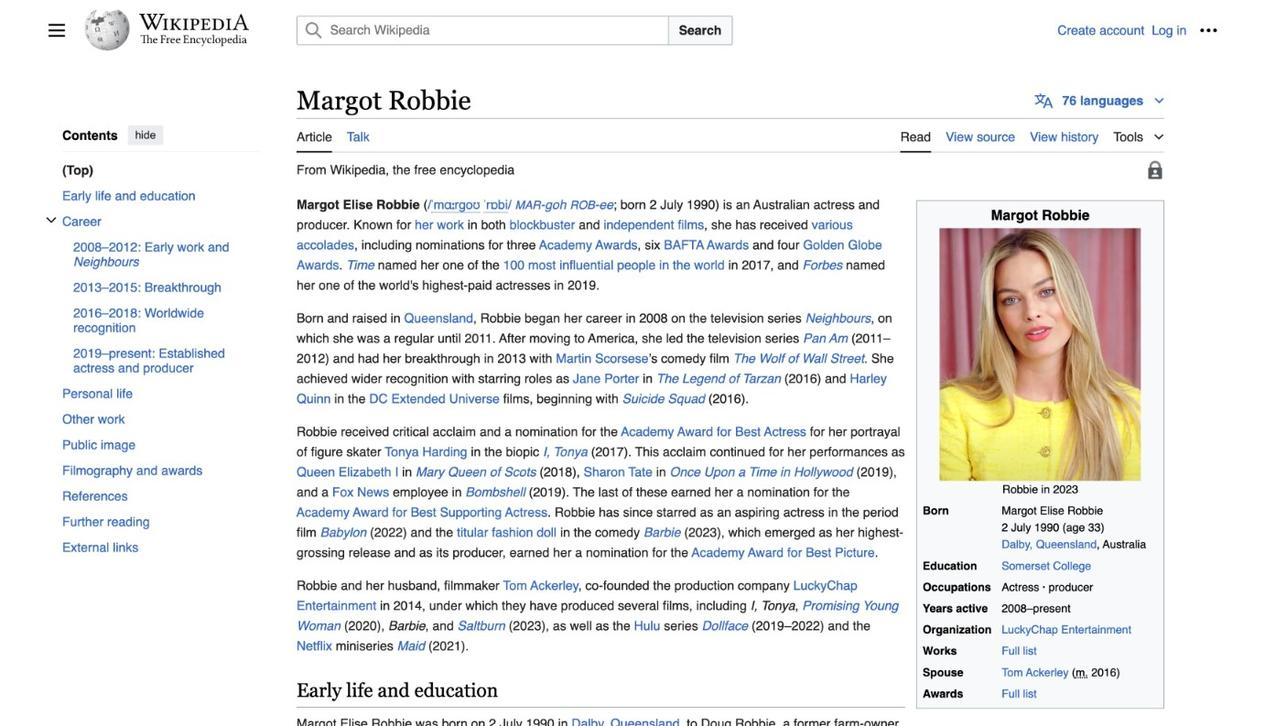 Task type: vqa. For each thing, say whether or not it's contained in the screenshot.
Log in and more options icon
yes



Task type: locate. For each thing, give the bounding box(es) containing it.
main content
[[289, 82, 1218, 726]]

language progressive image
[[1035, 91, 1054, 110]]

the free encyclopedia image
[[141, 35, 248, 47]]

personal tools navigation
[[1058, 16, 1224, 45]]

wikipedia image
[[139, 14, 249, 30]]

x small image
[[46, 215, 57, 226]]

None search field
[[275, 16, 1058, 45]]



Task type: describe. For each thing, give the bounding box(es) containing it.
Search Wikipedia search field
[[297, 16, 669, 45]]

page semi-protected image
[[1146, 161, 1165, 179]]

menu image
[[48, 21, 66, 39]]

log in and more options image
[[1200, 21, 1218, 39]]



